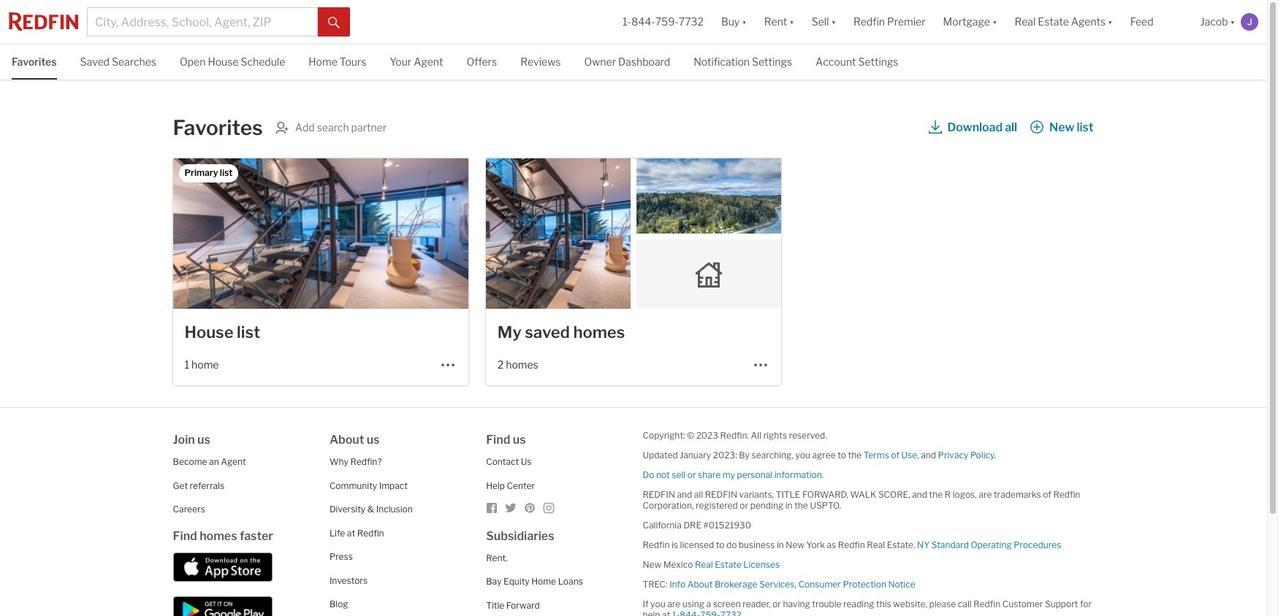 Task type: locate. For each thing, give the bounding box(es) containing it.
0 horizontal spatial about
[[329, 433, 364, 447]]

or left pending
[[740, 501, 748, 511]]

0 vertical spatial list
[[1077, 121, 1093, 134]]

1 settings from the left
[[752, 56, 792, 68]]

redfin down not
[[643, 490, 675, 501]]

why redfin? button
[[329, 457, 382, 468]]

▾ left user photo at top
[[1230, 16, 1235, 28]]

1 vertical spatial list
[[220, 167, 233, 178]]

1 vertical spatial at
[[662, 610, 670, 617]]

0 horizontal spatial at
[[347, 528, 355, 539]]

redfin facebook image
[[486, 503, 498, 514]]

0 vertical spatial all
[[1005, 121, 1017, 134]]

title
[[776, 490, 800, 501]]

primary
[[185, 167, 218, 178]]

#01521930
[[703, 520, 751, 531]]

feed button
[[1121, 0, 1192, 44]]

walk
[[850, 490, 876, 501]]

1 horizontal spatial at
[[662, 610, 670, 617]]

redfin right as
[[838, 540, 865, 551]]

in right business
[[777, 540, 784, 551]]

buy ▾ button
[[712, 0, 755, 44]]

real estate licenses link
[[695, 560, 780, 571]]

support
[[1045, 599, 1078, 610]]

having
[[783, 599, 810, 610]]

1 home
[[185, 359, 219, 371]]

1 vertical spatial homes
[[506, 359, 538, 371]]

0 horizontal spatial us
[[197, 433, 210, 447]]

1 horizontal spatial real
[[867, 540, 885, 551]]

us for find us
[[513, 433, 526, 447]]

settings down rent
[[752, 56, 792, 68]]

0 horizontal spatial to
[[716, 540, 724, 551]]

1 vertical spatial find
[[173, 529, 197, 543]]

1 vertical spatial all
[[694, 490, 703, 501]]

list for new list
[[1077, 121, 1093, 134]]

6 ▾ from the left
[[1230, 16, 1235, 28]]

new for new list
[[1049, 121, 1074, 134]]

download all
[[947, 121, 1017, 134]]

, up having
[[795, 579, 797, 590]]

sell
[[672, 470, 685, 481]]

why
[[329, 457, 348, 468]]

1 horizontal spatial ,
[[917, 450, 919, 461]]

life
[[329, 528, 345, 539]]

1 horizontal spatial settings
[[858, 56, 898, 68]]

redfin down my
[[705, 490, 737, 501]]

7732
[[679, 16, 704, 28]]

4 ▾ from the left
[[992, 16, 997, 28]]

0 horizontal spatial of
[[891, 450, 899, 461]]

0 horizontal spatial in
[[777, 540, 784, 551]]

1 vertical spatial to
[[716, 540, 724, 551]]

0 vertical spatial about
[[329, 433, 364, 447]]

2 ▾ from the left
[[789, 16, 794, 28]]

2 photo of 2119 bonair dr sw, seattle, wa 98116 image from the left
[[486, 159, 631, 309]]

0 horizontal spatial .
[[822, 470, 824, 481]]

1 vertical spatial favorites
[[173, 115, 263, 140]]

loans
[[558, 577, 583, 587]]

house up home
[[185, 323, 233, 342]]

redfin inside the if you are using a screen reader, or having trouble reading this website, please call redfin customer support for help at
[[973, 599, 1000, 610]]

2 us from the left
[[367, 433, 380, 447]]

0 vertical spatial are
[[979, 490, 992, 501]]

0 vertical spatial .
[[994, 450, 996, 461]]

agent right your
[[414, 56, 443, 68]]

tours
[[340, 56, 366, 68]]

redfin inside redfin and all redfin variants, title forward, walk score, and the r logos, are trademarks of redfin corporation, registered or pending in the uspto.
[[1053, 490, 1080, 501]]

0 horizontal spatial list
[[220, 167, 233, 178]]

▾ right buy
[[742, 16, 747, 28]]

operating
[[971, 540, 1012, 551]]

0 vertical spatial homes
[[573, 323, 625, 342]]

us right join
[[197, 433, 210, 447]]

0 horizontal spatial redfin
[[643, 490, 675, 501]]

1 us from the left
[[197, 433, 210, 447]]

3 us from the left
[[513, 433, 526, 447]]

info
[[669, 579, 685, 590]]

become an agent
[[173, 457, 246, 468]]

1 vertical spatial of
[[1043, 490, 1051, 501]]

2 vertical spatial new
[[643, 560, 661, 571]]

. down agree
[[822, 470, 824, 481]]

estate inside dropdown button
[[1038, 16, 1069, 28]]

or down services
[[772, 599, 781, 610]]

new inside button
[[1049, 121, 1074, 134]]

of left use on the bottom right of the page
[[891, 450, 899, 461]]

download the redfin app on the apple app store image
[[173, 553, 272, 582]]

home tours
[[309, 56, 366, 68]]

privacy policy link
[[938, 450, 994, 461]]

partner
[[351, 121, 387, 134]]

0 vertical spatial new
[[1049, 121, 1074, 134]]

1 vertical spatial you
[[650, 599, 665, 610]]

at right help
[[662, 610, 670, 617]]

and right score,
[[912, 490, 927, 501]]

1 horizontal spatial homes
[[506, 359, 538, 371]]

r
[[945, 490, 951, 501]]

redfin twitter image
[[505, 503, 517, 514]]

1 horizontal spatial are
[[979, 490, 992, 501]]

0 horizontal spatial home
[[309, 56, 337, 68]]

find
[[486, 433, 510, 447], [173, 529, 197, 543]]

settings for notification settings
[[752, 56, 792, 68]]

0 vertical spatial in
[[785, 501, 793, 511]]

redfin left premier
[[853, 16, 885, 28]]

2 horizontal spatial list
[[1077, 121, 1093, 134]]

favorites left saved on the left top of page
[[12, 56, 57, 68]]

0 horizontal spatial you
[[650, 599, 665, 610]]

new mexico real estate licenses
[[643, 560, 780, 571]]

2 vertical spatial list
[[237, 323, 260, 342]]

2 horizontal spatial homes
[[573, 323, 625, 342]]

redfin instagram image
[[543, 503, 555, 514]]

mexico
[[663, 560, 693, 571]]

redfin inside button
[[853, 16, 885, 28]]

photo of 2119 bonair dr sw, seattle, wa 98116 image
[[173, 159, 468, 309], [486, 159, 631, 309]]

or inside the if you are using a screen reader, or having trouble reading this website, please call redfin customer support for help at
[[772, 599, 781, 610]]

real inside dropdown button
[[1015, 16, 1036, 28]]

score,
[[878, 490, 910, 501]]

0 vertical spatial real
[[1015, 16, 1036, 28]]

homes for 2 homes
[[506, 359, 538, 371]]

1 ▾ from the left
[[742, 16, 747, 28]]

1 vertical spatial house
[[185, 323, 233, 342]]

0 horizontal spatial settings
[[752, 56, 792, 68]]

home left loans
[[531, 577, 556, 587]]

estate down do
[[715, 560, 741, 571]]

notification settings link
[[694, 45, 792, 78]]

find down careers button
[[173, 529, 197, 543]]

2 horizontal spatial us
[[513, 433, 526, 447]]

find up contact
[[486, 433, 510, 447]]

reading
[[843, 599, 874, 610]]

redfin
[[853, 16, 885, 28], [1053, 490, 1080, 501], [357, 528, 384, 539], [643, 540, 670, 551], [838, 540, 865, 551], [973, 599, 1000, 610]]

0 vertical spatial you
[[795, 450, 810, 461]]

saved searches
[[80, 56, 156, 68]]

buy ▾ button
[[721, 0, 747, 44]]

0 horizontal spatial homes
[[200, 529, 237, 543]]

homes up download the redfin app on the apple app store image
[[200, 529, 237, 543]]

uspto.
[[810, 501, 841, 511]]

settings inside notification settings link
[[752, 56, 792, 68]]

0 horizontal spatial the
[[794, 501, 808, 511]]

0 horizontal spatial estate
[[715, 560, 741, 571]]

redfin?
[[350, 457, 382, 468]]

2 horizontal spatial the
[[929, 490, 943, 501]]

personal
[[737, 470, 772, 481]]

0 horizontal spatial all
[[694, 490, 703, 501]]

0 horizontal spatial ,
[[795, 579, 797, 590]]

favorites up primary list
[[173, 115, 263, 140]]

2 vertical spatial homes
[[200, 529, 237, 543]]

the left uspto.
[[794, 501, 808, 511]]

mortgage
[[943, 16, 990, 28]]

2 redfin from the left
[[705, 490, 737, 501]]

buy
[[721, 16, 740, 28]]

add search partner button
[[275, 121, 387, 135]]

agents
[[1071, 16, 1106, 28]]

. right privacy
[[994, 450, 996, 461]]

2 horizontal spatial real
[[1015, 16, 1036, 28]]

2023
[[696, 430, 718, 441]]

1 horizontal spatial new
[[786, 540, 804, 551]]

1 horizontal spatial photo of 2119 bonair dr sw, seattle, wa 98116 image
[[486, 159, 631, 309]]

us up 'us'
[[513, 433, 526, 447]]

and down sell
[[677, 490, 692, 501]]

to left do
[[716, 540, 724, 551]]

2 horizontal spatial or
[[772, 599, 781, 610]]

you inside the if you are using a screen reader, or having trouble reading this website, please call redfin customer support for help at
[[650, 599, 665, 610]]

1 vertical spatial estate
[[715, 560, 741, 571]]

1 vertical spatial about
[[687, 579, 713, 590]]

notification settings
[[694, 56, 792, 68]]

new list button
[[1030, 115, 1094, 141]]

1 vertical spatial or
[[740, 501, 748, 511]]

5 ▾ from the left
[[1108, 16, 1113, 28]]

terms
[[863, 450, 889, 461]]

agent right an
[[221, 457, 246, 468]]

0 vertical spatial at
[[347, 528, 355, 539]]

if you are using a screen reader, or having trouble reading this website, please call redfin customer support for help at
[[643, 599, 1092, 617]]

, left privacy
[[917, 450, 919, 461]]

1 horizontal spatial find
[[486, 433, 510, 447]]

settings
[[752, 56, 792, 68], [858, 56, 898, 68]]

about up using
[[687, 579, 713, 590]]

▾ inside sell ▾ dropdown button
[[831, 16, 836, 28]]

0 horizontal spatial photo of 2119 bonair dr sw, seattle, wa 98116 image
[[173, 159, 468, 309]]

▾ for sell ▾
[[831, 16, 836, 28]]

1 horizontal spatial estate
[[1038, 16, 1069, 28]]

real
[[1015, 16, 1036, 28], [867, 540, 885, 551], [695, 560, 713, 571]]

agent
[[414, 56, 443, 68], [221, 457, 246, 468]]

▾ right rent
[[789, 16, 794, 28]]

copyright:
[[643, 430, 685, 441]]

press
[[329, 552, 353, 563]]

redfin left 'is'
[[643, 540, 670, 551]]

in right pending
[[785, 501, 793, 511]]

0 vertical spatial estate
[[1038, 16, 1069, 28]]

real right 'mortgage ▾'
[[1015, 16, 1036, 28]]

help center button
[[486, 480, 535, 491]]

▾ right agents
[[1108, 16, 1113, 28]]

at inside the if you are using a screen reader, or having trouble reading this website, please call redfin customer support for help at
[[662, 610, 670, 617]]

homes right saved at the left
[[573, 323, 625, 342]]

are right logos,
[[979, 490, 992, 501]]

1 horizontal spatial or
[[740, 501, 748, 511]]

the left r
[[929, 490, 943, 501]]

contact us
[[486, 457, 532, 468]]

us up redfin?
[[367, 433, 380, 447]]

or right sell
[[687, 470, 696, 481]]

0 vertical spatial favorites
[[12, 56, 57, 68]]

at right life
[[347, 528, 355, 539]]

1 vertical spatial new
[[786, 540, 804, 551]]

1 horizontal spatial all
[[1005, 121, 1017, 134]]

1 vertical spatial are
[[667, 599, 680, 610]]

info about brokerage services link
[[669, 579, 795, 590]]

0 horizontal spatial new
[[643, 560, 661, 571]]

the left "terms"
[[848, 450, 862, 461]]

are left using
[[667, 599, 680, 610]]

real down licensed
[[695, 560, 713, 571]]

of
[[891, 450, 899, 461], [1043, 490, 1051, 501]]

0 vertical spatial house
[[208, 56, 239, 68]]

trouble
[[812, 599, 841, 610]]

list inside button
[[1077, 121, 1093, 134]]

1 vertical spatial ,
[[795, 579, 797, 590]]

home left the tours
[[309, 56, 337, 68]]

house inside "link"
[[208, 56, 239, 68]]

all right download
[[1005, 121, 1017, 134]]

trademarks
[[994, 490, 1041, 501]]

1 horizontal spatial us
[[367, 433, 380, 447]]

all
[[751, 430, 761, 441]]

2 settings from the left
[[858, 56, 898, 68]]

0 vertical spatial find
[[486, 433, 510, 447]]

all down share
[[694, 490, 703, 501]]

3 ▾ from the left
[[831, 16, 836, 28]]

▾ inside buy ▾ dropdown button
[[742, 16, 747, 28]]

services
[[759, 579, 795, 590]]

▾ inside mortgage ▾ dropdown button
[[992, 16, 997, 28]]

owner dashboard
[[584, 56, 670, 68]]

sell
[[812, 16, 829, 28]]

settings inside account settings link
[[858, 56, 898, 68]]

all
[[1005, 121, 1017, 134], [694, 490, 703, 501]]

homes right 2
[[506, 359, 538, 371]]

account settings
[[816, 56, 898, 68]]

list for house list
[[237, 323, 260, 342]]

licenses
[[743, 560, 780, 571]]

january
[[680, 450, 711, 461]]

2 vertical spatial or
[[772, 599, 781, 610]]

is
[[672, 540, 678, 551]]

1 horizontal spatial you
[[795, 450, 810, 461]]

rent.
[[486, 553, 508, 564]]

2 vertical spatial real
[[695, 560, 713, 571]]

about up why
[[329, 433, 364, 447]]

sell ▾ button
[[803, 0, 845, 44]]

submit search image
[[328, 17, 340, 28]]

estate left agents
[[1038, 16, 1069, 28]]

to right agree
[[838, 450, 846, 461]]

▾ inside real estate agents ▾ link
[[1108, 16, 1113, 28]]

2 horizontal spatial new
[[1049, 121, 1074, 134]]

find for find homes faster
[[173, 529, 197, 543]]

City, Address, School, Agent, ZIP search field
[[87, 7, 318, 37]]

real left estate.
[[867, 540, 885, 551]]

1 horizontal spatial of
[[1043, 490, 1051, 501]]

0 horizontal spatial are
[[667, 599, 680, 610]]

0 horizontal spatial or
[[687, 470, 696, 481]]

house right open
[[208, 56, 239, 68]]

you right if
[[650, 599, 665, 610]]

of right trademarks
[[1043, 490, 1051, 501]]

faster
[[240, 529, 273, 543]]

1 horizontal spatial agent
[[414, 56, 443, 68]]

1 vertical spatial agent
[[221, 457, 246, 468]]

rent ▾ button
[[764, 0, 794, 44]]

a
[[706, 599, 711, 610]]

1 horizontal spatial home
[[531, 577, 556, 587]]

settings down redfin premier button
[[858, 56, 898, 68]]

life at redfin
[[329, 528, 384, 539]]

redfin right trademarks
[[1053, 490, 1080, 501]]

you up information
[[795, 450, 810, 461]]

rent ▾
[[764, 16, 794, 28]]

redfin right 'call'
[[973, 599, 1000, 610]]

home
[[309, 56, 337, 68], [531, 577, 556, 587]]

terms of use link
[[863, 450, 917, 461]]

▾ right mortgage
[[992, 16, 997, 28]]

blog
[[329, 599, 348, 610]]

updated january 2023: by searching, you agree to the terms of use , and privacy policy .
[[643, 450, 996, 461]]

1 horizontal spatial list
[[237, 323, 260, 342]]

▾ inside rent ▾ dropdown button
[[789, 16, 794, 28]]

real estate agents ▾ button
[[1006, 0, 1121, 44]]

▾ right 'sell'
[[831, 16, 836, 28]]

1 vertical spatial home
[[531, 577, 556, 587]]

0 horizontal spatial find
[[173, 529, 197, 543]]

policy
[[970, 450, 994, 461]]



Task type: vqa. For each thing, say whether or not it's contained in the screenshot.
this
yes



Task type: describe. For each thing, give the bounding box(es) containing it.
1 horizontal spatial to
[[838, 450, 846, 461]]

of inside redfin and all redfin variants, title forward, walk score, and the r logos, are trademarks of redfin corporation, registered or pending in the uspto.
[[1043, 490, 1051, 501]]

0 vertical spatial agent
[[414, 56, 443, 68]]

1 horizontal spatial the
[[848, 450, 862, 461]]

new for new mexico real estate licenses
[[643, 560, 661, 571]]

forward,
[[802, 490, 848, 501]]

forward
[[506, 600, 540, 611]]

use
[[901, 450, 917, 461]]

search
[[317, 121, 349, 134]]

corporation,
[[643, 501, 694, 511]]

reviews
[[520, 56, 561, 68]]

1 redfin from the left
[[643, 490, 675, 501]]

updated
[[643, 450, 678, 461]]

notice
[[888, 579, 915, 590]]

1 vertical spatial real
[[867, 540, 885, 551]]

us for about us
[[367, 433, 380, 447]]

0 horizontal spatial real
[[695, 560, 713, 571]]

bay equity home loans
[[486, 577, 583, 587]]

new list
[[1049, 121, 1093, 134]]

all inside the download all button
[[1005, 121, 1017, 134]]

estate.
[[887, 540, 915, 551]]

join
[[173, 433, 195, 447]]

as
[[827, 540, 836, 551]]

ny
[[917, 540, 930, 551]]

2 homes
[[497, 359, 538, 371]]

bay
[[486, 577, 502, 587]]

york
[[806, 540, 825, 551]]

real estate agents ▾ link
[[1015, 0, 1113, 44]]

investors button
[[329, 575, 368, 586]]

website,
[[893, 599, 927, 610]]

consumer
[[798, 579, 841, 590]]

community impact button
[[329, 480, 408, 491]]

1 horizontal spatial about
[[687, 579, 713, 590]]

▾ for jacob ▾
[[1230, 16, 1235, 28]]

redfin down &
[[357, 528, 384, 539]]

▾ for mortgage ▾
[[992, 16, 997, 28]]

0 horizontal spatial agent
[[221, 457, 246, 468]]

homes for find homes faster
[[200, 529, 237, 543]]

saved
[[525, 323, 570, 342]]

procedures
[[1014, 540, 1061, 551]]

in inside redfin and all redfin variants, title forward, walk score, and the r logos, are trademarks of redfin corporation, registered or pending in the uspto.
[[785, 501, 793, 511]]

your
[[390, 56, 412, 68]]

contact
[[486, 457, 519, 468]]

photo of 14425 glen acres rd sw, vashon, wa 98070 image
[[636, 159, 781, 234]]

1-844-759-7732
[[623, 16, 704, 28]]

1 vertical spatial .
[[822, 470, 824, 481]]

rights
[[763, 430, 787, 441]]

screen
[[713, 599, 741, 610]]

are inside redfin and all redfin variants, title forward, walk score, and the r logos, are trademarks of redfin corporation, registered or pending in the uspto.
[[979, 490, 992, 501]]

and right use on the bottom right of the page
[[921, 450, 936, 461]]

2
[[497, 359, 504, 371]]

title
[[486, 600, 504, 611]]

settings for account settings
[[858, 56, 898, 68]]

dre
[[684, 520, 701, 531]]

owner dashboard link
[[584, 45, 670, 78]]

california
[[643, 520, 682, 531]]

press button
[[329, 552, 353, 563]]

0 horizontal spatial favorites
[[12, 56, 57, 68]]

are inside the if you are using a screen reader, or having trouble reading this website, please call redfin customer support for help at
[[667, 599, 680, 610]]

download
[[947, 121, 1003, 134]]

standard
[[932, 540, 969, 551]]

community impact
[[329, 480, 408, 491]]

get
[[173, 480, 188, 491]]

rent ▾ button
[[755, 0, 803, 44]]

diversity & inclusion button
[[329, 504, 413, 515]]

▾ for rent ▾
[[789, 16, 794, 28]]

0 vertical spatial home
[[309, 56, 337, 68]]

home
[[192, 359, 219, 371]]

help
[[643, 610, 660, 617]]

redfin and all redfin variants, title forward, walk score, and the r logos, are trademarks of redfin corporation, registered or pending in the uspto.
[[643, 490, 1080, 511]]

blog button
[[329, 599, 348, 610]]

protection
[[843, 579, 886, 590]]

1 photo of 2119 bonair dr sw, seattle, wa 98116 image from the left
[[173, 159, 468, 309]]

open house schedule
[[180, 56, 285, 68]]

help
[[486, 480, 505, 491]]

mortgage ▾ button
[[934, 0, 1006, 44]]

1 horizontal spatial .
[[994, 450, 996, 461]]

variants,
[[739, 490, 774, 501]]

mortgage ▾ button
[[943, 0, 997, 44]]

user photo image
[[1241, 13, 1258, 31]]

do not sell or share my personal information .
[[643, 470, 824, 481]]

0 vertical spatial or
[[687, 470, 696, 481]]

all inside redfin and all redfin variants, title forward, walk score, and the r logos, are trademarks of redfin corporation, registered or pending in the uspto.
[[694, 490, 703, 501]]

share
[[698, 470, 721, 481]]

1-844-759-7732 link
[[623, 16, 704, 28]]

privacy
[[938, 450, 968, 461]]

offers link
[[467, 45, 497, 78]]

open house schedule link
[[180, 45, 285, 78]]

0 vertical spatial of
[[891, 450, 899, 461]]

0 vertical spatial ,
[[917, 450, 919, 461]]

▾ for buy ▾
[[742, 16, 747, 28]]

redfin pinterest image
[[524, 503, 536, 514]]

find us
[[486, 433, 526, 447]]

find for find us
[[486, 433, 510, 447]]

©
[[687, 430, 694, 441]]

or inside redfin and all redfin variants, title forward, walk score, and the r logos, are trademarks of redfin corporation, registered or pending in the uspto.
[[740, 501, 748, 511]]

dashboard
[[618, 56, 670, 68]]

call
[[958, 599, 972, 610]]

reader,
[[743, 599, 771, 610]]

redfin premier
[[853, 16, 925, 28]]

download the redfin app from the google play store image
[[173, 597, 272, 617]]

redfin is licensed to do business in new york as redfin real estate. ny standard operating procedures
[[643, 540, 1061, 551]]

not
[[656, 470, 670, 481]]

trec:
[[643, 579, 668, 590]]

2023:
[[713, 450, 737, 461]]

1 vertical spatial in
[[777, 540, 784, 551]]

licensed
[[680, 540, 714, 551]]

&
[[367, 504, 374, 515]]

1 horizontal spatial favorites
[[173, 115, 263, 140]]

add
[[295, 121, 315, 134]]

california dre #01521930
[[643, 520, 751, 531]]

community
[[329, 480, 377, 491]]

my
[[497, 323, 521, 342]]

trec: info about brokerage services , consumer protection notice
[[643, 579, 915, 590]]

sell ▾
[[812, 16, 836, 28]]

this
[[876, 599, 891, 610]]

logos,
[[953, 490, 977, 501]]

your agent link
[[390, 45, 443, 78]]

us for join us
[[197, 433, 210, 447]]

premier
[[887, 16, 925, 28]]

by
[[739, 450, 750, 461]]

list for primary list
[[220, 167, 233, 178]]



